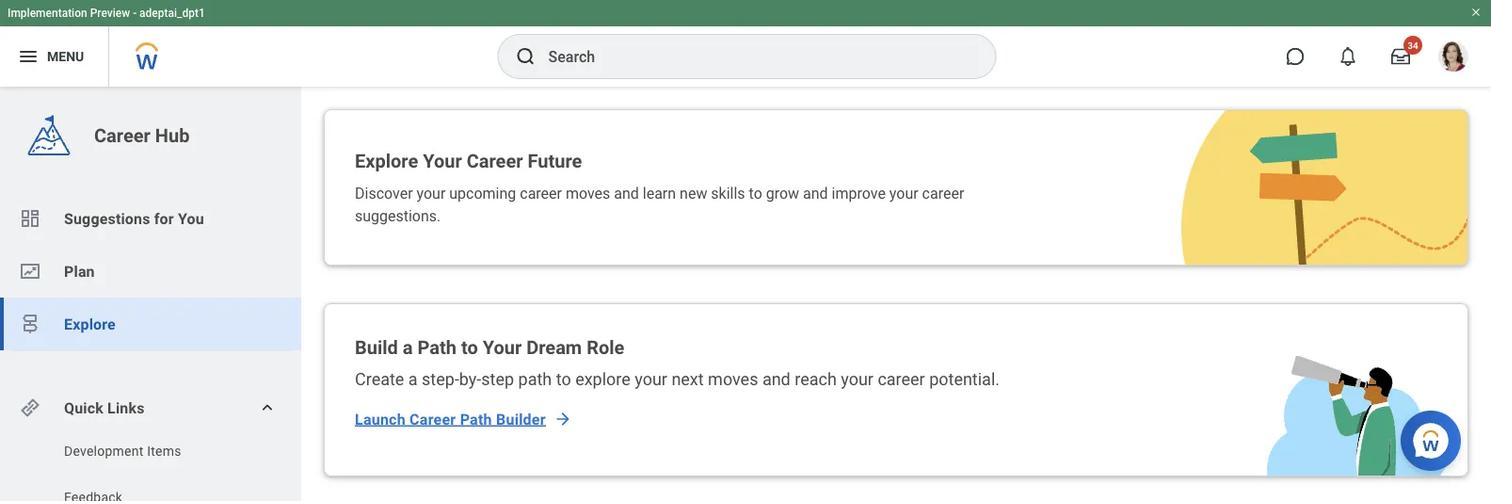 Task type: locate. For each thing, give the bounding box(es) containing it.
hub
[[155, 124, 190, 146]]

quick
[[64, 399, 104, 417]]

career up "upcoming"
[[467, 150, 523, 172]]

launch career path builder
[[355, 410, 546, 428]]

explore
[[355, 150, 418, 172], [64, 315, 116, 333]]

0 horizontal spatial to
[[461, 336, 478, 358]]

0 vertical spatial to
[[749, 184, 763, 202]]

-
[[133, 7, 137, 20]]

1 vertical spatial path
[[460, 410, 492, 428]]

0 horizontal spatial moves
[[566, 184, 611, 202]]

2 vertical spatial to
[[556, 370, 571, 389]]

to left 'grow'
[[749, 184, 763, 202]]

your up step
[[483, 336, 522, 358]]

and for grow
[[804, 184, 829, 202]]

path down by-
[[460, 410, 492, 428]]

explore for explore your career future
[[355, 150, 418, 172]]

build a path to your dream role
[[355, 336, 625, 358]]

your
[[417, 184, 446, 202], [890, 184, 919, 202], [635, 370, 668, 389], [841, 370, 874, 389]]

justify image
[[17, 45, 40, 68]]

path for career
[[460, 410, 492, 428]]

your
[[423, 150, 462, 172], [483, 336, 522, 358]]

0 horizontal spatial and
[[614, 184, 639, 202]]

future
[[528, 150, 582, 172]]

0 horizontal spatial career
[[94, 124, 151, 146]]

create
[[355, 370, 404, 389]]

1 horizontal spatial your
[[483, 336, 522, 358]]

0 vertical spatial moves
[[566, 184, 611, 202]]

list containing suggestions for you
[[0, 192, 301, 350]]

career inside 'button'
[[410, 410, 456, 428]]

explore up discover at the top left
[[355, 150, 418, 172]]

and left reach on the bottom
[[763, 370, 791, 389]]

development items
[[64, 443, 181, 459]]

career hub
[[94, 124, 190, 146]]

0 horizontal spatial your
[[423, 150, 462, 172]]

your right improve at the top right of the page
[[890, 184, 919, 202]]

discover
[[355, 184, 413, 202]]

1 horizontal spatial career
[[410, 410, 456, 428]]

and right 'grow'
[[804, 184, 829, 202]]

1 vertical spatial career
[[467, 150, 523, 172]]

career left potential.
[[878, 370, 926, 389]]

builder
[[496, 410, 546, 428]]

0 vertical spatial path
[[418, 336, 457, 358]]

2 vertical spatial career
[[410, 410, 456, 428]]

to
[[749, 184, 763, 202], [461, 336, 478, 358], [556, 370, 571, 389]]

moves right next
[[708, 370, 759, 389]]

create a step-by-step path to explore your next moves and reach your career potential.
[[355, 370, 1000, 389]]

0 vertical spatial explore
[[355, 150, 418, 172]]

1 vertical spatial explore
[[64, 315, 116, 333]]

your up "upcoming"
[[423, 150, 462, 172]]

launch career path builder icon image
[[1268, 356, 1450, 476]]

implementation preview -   adeptai_dpt1
[[8, 7, 205, 20]]

plan
[[64, 262, 95, 280]]

your left next
[[635, 370, 668, 389]]

explore link
[[0, 298, 301, 350]]

0 horizontal spatial path
[[418, 336, 457, 358]]

1 vertical spatial a
[[409, 370, 418, 389]]

suggestions
[[64, 210, 150, 227]]

launch career path builder button
[[355, 410, 573, 429]]

to right path
[[556, 370, 571, 389]]

1 vertical spatial to
[[461, 336, 478, 358]]

career right improve at the top right of the page
[[923, 184, 965, 202]]

explore
[[576, 370, 631, 389]]

and left "learn"
[[614, 184, 639, 202]]

0 horizontal spatial explore
[[64, 315, 116, 333]]

2 horizontal spatial to
[[749, 184, 763, 202]]

inbox large image
[[1392, 47, 1411, 66]]

path
[[418, 336, 457, 358], [460, 410, 492, 428]]

career
[[94, 124, 151, 146], [467, 150, 523, 172], [410, 410, 456, 428]]

your right reach on the bottom
[[841, 370, 874, 389]]

launch
[[355, 410, 406, 428]]

path up step-
[[418, 336, 457, 358]]

and
[[614, 184, 639, 202], [804, 184, 829, 202], [763, 370, 791, 389]]

a left step-
[[409, 370, 418, 389]]

a
[[403, 336, 413, 358], [409, 370, 418, 389]]

list
[[0, 192, 301, 350]]

items
[[147, 443, 181, 459]]

development items list
[[0, 442, 301, 501]]

path inside 'button'
[[460, 410, 492, 428]]

1 horizontal spatial path
[[460, 410, 492, 428]]

development items link
[[62, 442, 256, 461]]

a for create
[[409, 370, 418, 389]]

onboarding home image
[[19, 260, 41, 283]]

discover your upcoming career moves and learn new skills to grow and improve your career suggestions.
[[355, 184, 965, 225]]

explore inside explore link
[[64, 315, 116, 333]]

menu
[[47, 49, 84, 64]]

career left hub
[[94, 124, 151, 146]]

explore down plan
[[64, 315, 116, 333]]

0 vertical spatial career
[[94, 124, 151, 146]]

0 vertical spatial a
[[403, 336, 413, 358]]

to up by-
[[461, 336, 478, 358]]

1 vertical spatial moves
[[708, 370, 759, 389]]

moves
[[566, 184, 611, 202], [708, 370, 759, 389]]

path for a
[[418, 336, 457, 358]]

career down step-
[[410, 410, 456, 428]]

a right build
[[403, 336, 413, 358]]

moves down the future
[[566, 184, 611, 202]]

1 horizontal spatial to
[[556, 370, 571, 389]]

1 horizontal spatial and
[[763, 370, 791, 389]]

explore for explore
[[64, 315, 116, 333]]

1 horizontal spatial explore
[[355, 150, 418, 172]]

arrow right image
[[554, 410, 573, 429]]

build
[[355, 336, 398, 358]]

search image
[[515, 45, 537, 68]]

2 horizontal spatial and
[[804, 184, 829, 202]]

path
[[519, 370, 552, 389]]

notifications large image
[[1339, 47, 1358, 66]]

career
[[520, 184, 562, 202], [923, 184, 965, 202], [878, 370, 926, 389]]

your up suggestions.
[[417, 184, 446, 202]]

by-
[[459, 370, 482, 389]]



Task type: vqa. For each thing, say whether or not it's contained in the screenshot.
the right Contact
no



Task type: describe. For each thing, give the bounding box(es) containing it.
quick links element
[[19, 389, 286, 427]]

profile logan mcneil image
[[1439, 41, 1469, 75]]

explore your career future
[[355, 150, 582, 172]]

career for potential.
[[878, 370, 926, 389]]

new
[[680, 184, 708, 202]]

1 horizontal spatial moves
[[708, 370, 759, 389]]

suggestions.
[[355, 207, 441, 225]]

plan link
[[0, 245, 301, 298]]

career down the future
[[520, 184, 562, 202]]

preview
[[90, 7, 130, 20]]

quick links
[[64, 399, 145, 417]]

1 vertical spatial your
[[483, 336, 522, 358]]

learn
[[643, 184, 676, 202]]

suggestions for you link
[[0, 192, 301, 245]]

next
[[672, 370, 704, 389]]

upcoming
[[450, 184, 516, 202]]

role
[[587, 336, 625, 358]]

timeline milestone image
[[19, 313, 41, 335]]

step-
[[422, 370, 460, 389]]

0 vertical spatial your
[[423, 150, 462, 172]]

implementation
[[8, 7, 87, 20]]

adeptai_dpt1
[[139, 7, 205, 20]]

links
[[107, 399, 145, 417]]

potential.
[[930, 370, 1000, 389]]

menu button
[[0, 26, 109, 87]]

reach
[[795, 370, 837, 389]]

skills
[[711, 184, 746, 202]]

you
[[178, 210, 204, 227]]

34
[[1408, 40, 1419, 51]]

suggestions for you
[[64, 210, 204, 227]]

menu banner
[[0, 0, 1492, 87]]

and for moves
[[763, 370, 791, 389]]

career for suggestions.
[[923, 184, 965, 202]]

improve
[[832, 184, 886, 202]]

link image
[[19, 397, 41, 419]]

Search Workday  search field
[[549, 36, 957, 77]]

moves inside discover your upcoming career moves and learn new skills to grow and improve your career suggestions.
[[566, 184, 611, 202]]

2 horizontal spatial career
[[467, 150, 523, 172]]

dashboard image
[[19, 207, 41, 230]]

dream
[[527, 336, 582, 358]]

a for build
[[403, 336, 413, 358]]

close environment banner image
[[1471, 7, 1483, 18]]

for
[[154, 210, 174, 227]]

to inside discover your upcoming career moves and learn new skills to grow and improve your career suggestions.
[[749, 184, 763, 202]]

chevron up small image
[[258, 398, 277, 417]]

34 button
[[1381, 36, 1423, 77]]

development
[[64, 443, 144, 459]]

step
[[482, 370, 514, 389]]

grow
[[766, 184, 800, 202]]



